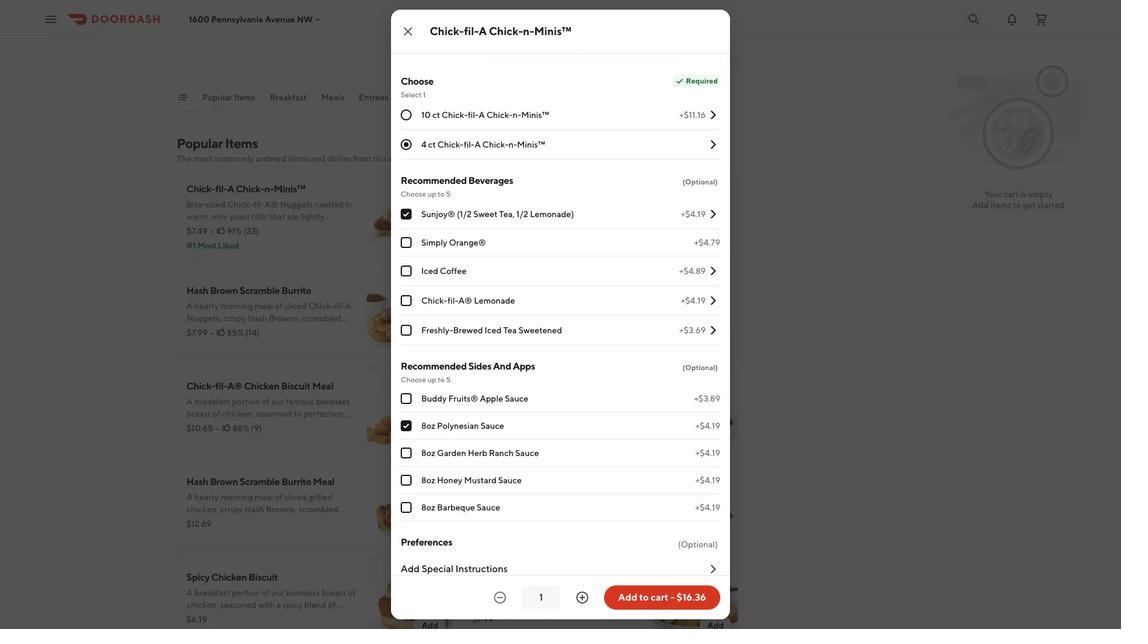 Task type: describe. For each thing, give the bounding box(es) containing it.
the
[[177, 154, 191, 163]]

1600
[[189, 14, 209, 24]]

freshly-
[[421, 326, 453, 335]]

+$4.19 for 8oz garden herb ranch sauce
[[695, 449, 720, 458]]

items for popular items the most commonly ordered items and dishes from this store
[[225, 136, 258, 151]]

are
[[287, 212, 299, 222]]

with inside chick-fil-a® nuggets bite-sized pieces of boneless chicken breast, seasoned to perfection, freshly breaded and pressure cooked in 100% refined peanut oil. available with choice of dipping sauce.
[[509, 338, 526, 347]]

a inside chick-fil-a chick-n-minis™ bite-sized chick-fil-a® nuggets nestled in warm, mini yeast rolls that are lightly brushed with a honey butter spread.
[[227, 183, 234, 195]]

in inside chick-fil-a chick-n-minis™ bite-sized chick-fil-a® nuggets nestled in warm, mini yeast rolls that are lightly brushed with a honey butter spread.
[[345, 200, 352, 209]]

hash brown scramble burrito meal image
[[367, 461, 453, 547]]

hash for hash brown scramble burrito
[[186, 285, 208, 297]]

sauce down apple
[[481, 421, 504, 431]]

chick-fil-a® lemonade
[[421, 296, 515, 306]]

add button for chick-fil-a® nuggets
[[700, 329, 731, 349]]

$12.29 •
[[472, 214, 503, 224]]

burrito for hash brown scramble burrito meal
[[281, 476, 311, 488]]

(23)
[[243, 226, 259, 236]]

chick-fil-a® chicken biscuit image
[[653, 366, 738, 452]]

87% (16)
[[516, 214, 548, 224]]

brewed
[[453, 326, 483, 335]]

simply
[[421, 238, 447, 248]]

chick- inside recommended beverages group
[[421, 296, 448, 306]]

+$3.89
[[694, 394, 720, 404]]

add special instructions button
[[401, 553, 720, 586]]

a® inside chick-fil-a chick-n-minis™ bite-sized chick-fil-a® nuggets nestled in warm, mini yeast rolls that are lightly brushed with a honey butter spread.
[[264, 200, 278, 209]]

cooked
[[507, 326, 535, 335]]

in inside chick-fil-a® nuggets bite-sized pieces of boneless chicken breast, seasoned to perfection, freshly breaded and pressure cooked in 100% refined peanut oil. available with choice of dipping sauce.
[[537, 326, 544, 335]]

that
[[269, 212, 285, 222]]

91%
[[227, 226, 242, 236]]

bowl
[[567, 572, 589, 584]]

polynesian
[[437, 421, 479, 431]]

hash for hash brown scramble burrito meal
[[186, 476, 208, 488]]

nuggets inside chick-fil-a® nuggets bite-sized pieces of boneless chicken breast, seasoned to perfection, freshly breaded and pressure cooked in 100% refined peanut oil. available with choice of dipping sauce.
[[530, 285, 567, 297]]

sides inside recommended sides and apps choose up to 5
[[468, 361, 491, 372]]

brown for hash brown scramble burrito meal
[[210, 476, 238, 488]]

preferences
[[401, 537, 452, 548]]

add button for chick-fil-a® chicken biscuit meal
[[414, 425, 445, 444]]

biscuit for spicy chicken biscuit
[[249, 572, 278, 584]]

nw
[[297, 14, 313, 24]]

$16.36
[[677, 592, 706, 603]]

recommended beverages choose up to 5
[[401, 175, 513, 199]]

sunjoy®
[[421, 209, 455, 219]]

0 horizontal spatial iced
[[421, 266, 438, 276]]

simply orange®
[[421, 238, 486, 248]]

oil.
[[628, 326, 639, 335]]

spicy chicken biscuit
[[186, 572, 278, 584]]

liked for #1 most liked
[[218, 241, 239, 251]]

ordered
[[256, 154, 286, 163]]

barbeque
[[437, 503, 475, 513]]

2 vertical spatial (optional)
[[678, 540, 718, 550]]

meals
[[321, 93, 344, 102]]

• for chick-fil-a® chicken biscuit meal
[[216, 424, 219, 433]]

5 inside recommended beverages choose up to 5
[[446, 189, 451, 199]]

buddy
[[421, 394, 447, 404]]

a
[[238, 224, 243, 234]]

peanut
[[598, 326, 626, 335]]

sized inside chick-fil-a chick-n-minis™ bite-sized chick-fil-a® nuggets nestled in warm, mini yeast rolls that are lightly brushed with a honey butter spread.
[[206, 200, 226, 209]]

meals button
[[321, 91, 344, 111]]

sauce right "ranch"
[[515, 449, 539, 458]]

$7.49
[[186, 226, 207, 236]]

breakfast
[[270, 93, 307, 102]]

fruits®
[[448, 394, 478, 404]]

chick-fil-a chick-n-minis™ bite-sized chick-fil-a® nuggets nestled in warm, mini yeast rolls that are lightly brushed with a honey butter spread.
[[186, 183, 352, 234]]

8oz for 8oz polynesian sauce
[[421, 421, 435, 431]]

none radio inside choose group
[[401, 110, 412, 120]]

and inside chick-fil-a® nuggets bite-sized pieces of boneless chicken breast, seasoned to perfection, freshly breaded and pressure cooked in 100% refined peanut oil. available with choice of dipping sauce.
[[625, 314, 640, 323]]

tea
[[503, 326, 517, 335]]

add button for chick-fil-a chick-n-minis™
[[414, 234, 445, 253]]

10
[[421, 110, 431, 120]]

honey
[[437, 476, 462, 485]]

a® for chick-fil-a® lemonade
[[458, 296, 472, 306]]

add for chick-fil-a chick-n-minis™ meal image
[[707, 238, 724, 248]]

garden
[[437, 449, 466, 458]]

5 inside recommended sides and apps choose up to 5
[[446, 375, 451, 384]]

chicken
[[585, 301, 615, 311]]

items for popular items
[[234, 93, 255, 102]]

orange®
[[449, 238, 486, 248]]

to inside your cart is empty add items to get started
[[1013, 200, 1021, 210]]

sauce up $10.99
[[477, 503, 500, 513]]

0 vertical spatial of
[[539, 301, 547, 311]]

+$3.69
[[679, 326, 706, 335]]

add for hash brown scramble burrito "image"
[[422, 334, 438, 344]]

mustard
[[464, 476, 496, 485]]

$6.19
[[186, 615, 207, 625]]

sauce right apple
[[505, 394, 528, 404]]

n- inside chick-fil-a chick-n-minis™ bite-sized chick-fil-a® nuggets nestled in warm, mini yeast rolls that are lightly brushed with a honey butter spread.
[[264, 183, 274, 195]]

scramble for hash brown scramble burrito
[[240, 285, 280, 297]]

biscuit for spicy chicken biscuit meal
[[534, 476, 564, 488]]

8oz for 8oz garden herb ranch sauce
[[421, 449, 435, 458]]

choose group
[[401, 75, 720, 160]]

perfection,
[[520, 314, 562, 323]]

coffee
[[440, 266, 467, 276]]

close chick-fil-a chick-n-minis™ image
[[401, 24, 415, 39]]

popular items
[[202, 93, 255, 102]]

burrito for hash brown scramble burrito
[[281, 285, 311, 297]]

(optional) for recommended sides and apps
[[682, 363, 718, 372]]

$7.99 for $7.99
[[472, 615, 493, 625]]

chick-fil-a chick-n-minis™ image
[[367, 174, 453, 260]]

items inside your cart is empty add items to get started
[[990, 200, 1011, 210]]

store
[[389, 154, 408, 163]]

hash for hash brown scramble bowl
[[472, 572, 494, 584]]

seasoned
[[472, 314, 508, 323]]

(16)
[[534, 214, 548, 224]]

recommended for recommended sides and apps
[[401, 361, 467, 372]]

lightly
[[301, 212, 325, 222]]

$8.19
[[472, 328, 493, 338]]

91% (23)
[[227, 226, 259, 236]]

brushed
[[186, 224, 218, 234]]

choose inside recommended beverages choose up to 5
[[401, 189, 426, 199]]

(1/2
[[457, 209, 472, 219]]

sized inside chick-fil-a® nuggets bite-sized pieces of boneless chicken breast, seasoned to perfection, freshly breaded and pressure cooked in 100% refined peanut oil. available with choice of dipping sauce.
[[491, 301, 511, 311]]

(9)
[[251, 424, 262, 433]]

$12.29
[[472, 214, 497, 224]]

popular for popular items
[[202, 93, 232, 102]]

spicy chicken biscuit meal image
[[653, 461, 738, 547]]

4
[[421, 140, 426, 150]]

1
[[423, 90, 426, 99]]

87%
[[516, 214, 532, 224]]

$10.99
[[472, 519, 499, 529]]

get
[[1023, 200, 1036, 210]]

recommended sides and apps group
[[401, 360, 720, 522]]

empty
[[1028, 189, 1053, 199]]

with inside chick-fil-a chick-n-minis™ bite-sized chick-fil-a® nuggets nestled in warm, mini yeast rolls that are lightly brushed with a honey butter spread.
[[220, 224, 237, 234]]

and inside popular items the most commonly ordered items and dishes from this store
[[311, 154, 325, 163]]

apple
[[480, 394, 503, 404]]

brown for hash brown scramble bowl
[[496, 572, 524, 584]]

8oz for 8oz honey mustard sauce
[[421, 476, 435, 485]]

dipping
[[565, 338, 594, 347]]

popular items the most commonly ordered items and dishes from this store
[[177, 136, 408, 163]]

most for #3
[[484, 229, 504, 238]]

notification bell image
[[1005, 12, 1019, 26]]

increase quantity by 1 image
[[575, 591, 590, 605]]

add button for hash brown scramble burrito
[[414, 329, 445, 349]]

chick-fil-a® chicken biscuit meal image
[[367, 366, 453, 452]]

0 vertical spatial biscuit
[[281, 381, 310, 392]]

add button up +$4.89
[[700, 234, 731, 253]]

add for the chick-fil-a® nuggets image
[[707, 334, 724, 344]]

chicken for spicy chicken biscuit meal
[[497, 476, 533, 488]]

sweetened
[[518, 326, 562, 335]]

spicy for spicy chicken biscuit meal
[[472, 476, 495, 488]]

spread.
[[296, 224, 324, 234]]

$7.99 for $7.99 •
[[186, 328, 207, 338]]

8oz garden herb ranch sauce
[[421, 449, 539, 458]]



Task type: vqa. For each thing, say whether or not it's contained in the screenshot.
sized inside the Chick-fil-A® Nuggets Bite-sized pieces of boneless chicken breast, seasoned to perfection, freshly breaded and pressure cooked in 100% refined peanut oil. Available with choice of dipping sauce.
yes



Task type: locate. For each thing, give the bounding box(es) containing it.
freshly
[[564, 314, 590, 323]]

choose up the select
[[401, 76, 434, 87]]

8oz left garden
[[421, 449, 435, 458]]

bite- inside chick-fil-a chick-n-minis™ bite-sized chick-fil-a® nuggets nestled in warm, mini yeast rolls that are lightly brushed with a honey butter spread.
[[186, 200, 206, 209]]

•
[[500, 214, 503, 224], [210, 226, 213, 236], [210, 328, 213, 338], [216, 424, 219, 433]]

a® up pieces
[[513, 285, 528, 297]]

sides button
[[403, 91, 424, 111]]

+$4.19 for 8oz barbeque sauce
[[695, 503, 720, 513]]

a® inside chick-fil-a® nuggets bite-sized pieces of boneless chicken breast, seasoned to perfection, freshly breaded and pressure cooked in 100% refined peanut oil. available with choice of dipping sauce.
[[513, 285, 528, 297]]

add for chick-fil-a® chicken biscuit image in the bottom of the page
[[707, 430, 724, 439]]

hash brown scramble burrito meal
[[186, 476, 334, 488]]

0 vertical spatial spicy
[[472, 476, 495, 488]]

decrease quantity by 1 image
[[493, 591, 507, 605]]

choose inside recommended sides and apps choose up to 5
[[401, 375, 426, 384]]

pressure
[[472, 326, 505, 335]]

0 horizontal spatial and
[[311, 154, 325, 163]]

a® inside recommended beverages group
[[458, 296, 472, 306]]

0 vertical spatial popular
[[202, 93, 232, 102]]

yeast
[[229, 212, 250, 222]]

add button down sunjoy®
[[414, 234, 445, 253]]

to up tea
[[510, 314, 518, 323]]

minis™
[[534, 25, 571, 38], [521, 110, 549, 120], [517, 140, 545, 150], [274, 183, 305, 195]]

entrées button
[[359, 91, 388, 111]]

items inside popular items the most commonly ordered items and dishes from this store
[[225, 136, 258, 151]]

$7.99 left 85%
[[186, 328, 207, 338]]

#3
[[472, 229, 483, 238]]

1 vertical spatial nuggets
[[530, 285, 567, 297]]

(optional) inside recommended sides and apps group
[[682, 363, 718, 372]]

(14)
[[245, 328, 260, 338]]

up up buddy
[[428, 375, 436, 384]]

a® up that
[[264, 200, 278, 209]]

pieces
[[513, 301, 538, 311]]

+$4.19 for 8oz honey mustard sauce
[[695, 476, 720, 485]]

None radio
[[401, 110, 412, 120]]

freshly-brewed iced tea sweetened
[[421, 326, 562, 335]]

beverages
[[468, 175, 513, 186]]

2 vertical spatial chicken
[[211, 572, 247, 584]]

nestled
[[315, 200, 343, 209]]

to inside recommended sides and apps choose up to 5
[[438, 375, 445, 384]]

chick-fil-a® chicken biscuit meal
[[186, 381, 333, 392]]

1 horizontal spatial sides
[[468, 361, 491, 372]]

spicy for spicy chicken biscuit
[[186, 572, 210, 584]]

1 vertical spatial hash
[[186, 476, 208, 488]]

and up oil.
[[625, 314, 640, 323]]

in up choice
[[537, 326, 544, 335]]

$10.65
[[186, 424, 213, 433]]

recommended inside recommended sides and apps choose up to 5
[[401, 361, 467, 372]]

0 vertical spatial $7.99
[[186, 328, 207, 338]]

most for #1
[[197, 241, 216, 251]]

1 horizontal spatial iced
[[485, 326, 502, 335]]

tea,
[[499, 209, 515, 219]]

0 horizontal spatial spicy
[[186, 572, 210, 584]]

add for chick-fil-a chick-n-minis™ image
[[422, 238, 438, 248]]

recommended for recommended beverages
[[401, 175, 467, 186]]

with left a
[[220, 224, 237, 234]]

0 horizontal spatial of
[[539, 301, 547, 311]]

1 up from the top
[[428, 189, 436, 199]]

1 vertical spatial choose
[[401, 189, 426, 199]]

chick-fil-a chick-n-minis™ dialog
[[391, 0, 730, 620]]

chick- inside chick-fil-a® nuggets bite-sized pieces of boneless chicken breast, seasoned to perfection, freshly breaded and pressure cooked in 100% refined peanut oil. available with choice of dipping sauce.
[[472, 285, 501, 297]]

nuggets up boneless
[[530, 285, 567, 297]]

0 horizontal spatial biscuit
[[249, 572, 278, 584]]

1 horizontal spatial with
[[509, 338, 526, 347]]

0 vertical spatial with
[[220, 224, 237, 234]]

add button down the +$3.89
[[700, 425, 731, 444]]

1 vertical spatial scramble
[[240, 476, 280, 488]]

fil- inside chick-fil-a® nuggets bite-sized pieces of boneless chicken breast, seasoned to perfection, freshly breaded and pressure cooked in 100% refined peanut oil. available with choice of dipping sauce.
[[501, 285, 513, 297]]

to left get
[[1013, 200, 1021, 210]]

brown up $12.69
[[210, 476, 238, 488]]

1 vertical spatial with
[[509, 338, 526, 347]]

8oz polynesian sauce
[[421, 421, 504, 431]]

1 vertical spatial liked
[[218, 241, 239, 251]]

and
[[493, 361, 511, 372]]

8oz honey mustard sauce
[[421, 476, 522, 485]]

up inside recommended beverages choose up to 5
[[428, 189, 436, 199]]

add button left the brewed
[[414, 329, 445, 349]]

-
[[670, 592, 675, 603]]

avenue
[[265, 14, 295, 24]]

a® left lemonade
[[458, 296, 472, 306]]

1 vertical spatial sides
[[468, 361, 491, 372]]

to up sunjoy®
[[438, 189, 445, 199]]

0 vertical spatial recommended
[[401, 175, 467, 186]]

0 vertical spatial 5
[[446, 189, 451, 199]]

required
[[686, 76, 718, 85]]

choose inside group
[[401, 76, 434, 87]]

2 vertical spatial hash
[[472, 572, 494, 584]]

sweet
[[473, 209, 497, 219]]

1 vertical spatial of
[[555, 338, 563, 347]]

chick-fil-a® nuggets image
[[653, 270, 738, 356]]

8oz for 8oz barbeque sauce
[[421, 503, 435, 513]]

to up buddy
[[438, 375, 445, 384]]

2 vertical spatial choose
[[401, 375, 426, 384]]

1 horizontal spatial most
[[484, 229, 504, 238]]

0 vertical spatial up
[[428, 189, 436, 199]]

• for chick-fil-a chick-n-minis™
[[210, 226, 213, 236]]

0 horizontal spatial liked
[[218, 241, 239, 251]]

fil-
[[464, 25, 479, 38], [468, 110, 479, 120], [464, 140, 475, 150], [215, 183, 227, 195], [254, 200, 264, 209], [501, 285, 513, 297], [448, 296, 458, 306], [215, 381, 227, 392]]

ct right 10 on the top of page
[[432, 110, 440, 120]]

sides up 10 on the top of page
[[403, 93, 424, 102]]

0 vertical spatial nuggets
[[280, 200, 313, 209]]

1 horizontal spatial and
[[625, 314, 640, 323]]

popular inside popular items the most commonly ordered items and dishes from this store
[[177, 136, 223, 151]]

1 vertical spatial $7.99
[[472, 615, 493, 625]]

recommended beverages group
[[401, 174, 720, 346]]

scramble for hash brown scramble bowl
[[525, 572, 565, 584]]

1 vertical spatial iced
[[485, 326, 502, 335]]

+$4.79
[[694, 238, 720, 248]]

3 8oz from the top
[[421, 476, 435, 485]]

recommended up buddy
[[401, 361, 467, 372]]

0 vertical spatial scramble
[[240, 285, 280, 297]]

honey
[[244, 224, 268, 234]]

0 horizontal spatial items
[[288, 154, 309, 163]]

sized up mini
[[206, 200, 226, 209]]

$5.85
[[472, 424, 495, 433]]

add button up garden
[[414, 425, 445, 444]]

• left 85%
[[210, 328, 213, 338]]

with down cooked
[[509, 338, 526, 347]]

8oz barbeque sauce
[[421, 503, 500, 513]]

recommended up sunjoy®
[[401, 175, 467, 186]]

0 vertical spatial most
[[484, 229, 504, 238]]

up up sunjoy®
[[428, 189, 436, 199]]

ct for 4
[[428, 140, 436, 150]]

1 vertical spatial popular
[[177, 136, 223, 151]]

chick-
[[430, 25, 464, 38], [489, 25, 523, 38], [442, 110, 468, 120], [487, 110, 513, 120], [437, 140, 464, 150], [482, 140, 509, 150], [186, 183, 215, 195], [236, 183, 264, 195], [227, 200, 254, 209], [472, 285, 501, 297], [421, 296, 448, 306], [186, 381, 215, 392]]

sauce down "ranch"
[[498, 476, 522, 485]]

0 vertical spatial iced
[[421, 266, 438, 276]]

chick-fil-a chick-n-minis™ meal image
[[653, 174, 738, 260]]

most
[[193, 154, 212, 163]]

None checkbox
[[401, 209, 412, 220], [401, 237, 412, 248], [401, 421, 412, 432], [401, 448, 412, 459], [401, 475, 412, 486], [401, 209, 412, 220], [401, 237, 412, 248], [401, 421, 412, 432], [401, 448, 412, 459], [401, 475, 412, 486]]

1 vertical spatial sized
[[491, 301, 511, 311]]

#1
[[186, 241, 196, 251]]

spicy up $6.19
[[186, 572, 210, 584]]

add for chick-fil-a® chicken biscuit meal image
[[422, 430, 438, 439]]

0 vertical spatial ct
[[432, 110, 440, 120]]

refined
[[569, 326, 597, 335]]

2 vertical spatial scramble
[[525, 572, 565, 584]]

• for hash brown scramble burrito
[[210, 328, 213, 338]]

iced coffee
[[421, 266, 467, 276]]

$12.69
[[186, 519, 212, 529]]

entrées
[[359, 93, 388, 102]]

nuggets
[[280, 200, 313, 209], [530, 285, 567, 297]]

0 vertical spatial items
[[288, 154, 309, 163]]

n-
[[523, 25, 534, 38], [513, 110, 521, 120], [509, 140, 517, 150], [264, 183, 274, 195]]

nuggets inside chick-fil-a chick-n-minis™ bite-sized chick-fil-a® nuggets nestled in warm, mini yeast rolls that are lightly brushed with a honey butter spread.
[[280, 200, 313, 209]]

4 8oz from the top
[[421, 503, 435, 513]]

2 recommended from the top
[[401, 361, 467, 372]]

100%
[[546, 326, 568, 335]]

0 horizontal spatial bite-
[[186, 200, 206, 209]]

Item Search search field
[[564, 58, 729, 71]]

1 vertical spatial ct
[[428, 140, 436, 150]]

to inside chick-fil-a® nuggets bite-sized pieces of boneless chicken breast, seasoned to perfection, freshly breaded and pressure cooked in 100% refined peanut oil. available with choice of dipping sauce.
[[510, 314, 518, 323]]

scramble up (14)
[[240, 285, 280, 297]]

1 recommended from the top
[[401, 175, 467, 186]]

to inside recommended beverages choose up to 5
[[438, 189, 445, 199]]

sunjoy® (1/2 sweet tea, 1/2 lemonade)
[[421, 209, 574, 219]]

• right the "$10.65"
[[216, 424, 219, 433]]

1 vertical spatial items
[[225, 136, 258, 151]]

cart left -
[[651, 592, 668, 603]]

0 horizontal spatial in
[[345, 200, 352, 209]]

popular
[[202, 93, 232, 102], [177, 136, 223, 151]]

0 vertical spatial in
[[345, 200, 352, 209]]

brown for hash brown scramble burrito
[[210, 285, 238, 297]]

8oz
[[421, 421, 435, 431], [421, 449, 435, 458], [421, 476, 435, 485], [421, 503, 435, 513]]

in right nestled
[[345, 200, 352, 209]]

bite- inside chick-fil-a® nuggets bite-sized pieces of boneless chicken breast, seasoned to perfection, freshly breaded and pressure cooked in 100% refined peanut oil. available with choice of dipping sauce.
[[472, 301, 492, 311]]

1 vertical spatial spicy
[[186, 572, 210, 584]]

scramble down (9)
[[240, 476, 280, 488]]

liked for #3 most liked
[[505, 229, 526, 238]]

1 8oz from the top
[[421, 421, 435, 431]]

of
[[539, 301, 547, 311], [555, 338, 563, 347]]

0 vertical spatial sized
[[206, 200, 226, 209]]

recommended inside recommended beverages choose up to 5
[[401, 175, 467, 186]]

5 up buddy
[[446, 375, 451, 384]]

• up #1 most liked at top left
[[210, 226, 213, 236]]

spicy
[[472, 476, 495, 488], [186, 572, 210, 584]]

items left breakfast
[[234, 93, 255, 102]]

2 burrito from the top
[[281, 476, 311, 488]]

0 vertical spatial brown
[[210, 285, 238, 297]]

up inside recommended sides and apps choose up to 5
[[428, 375, 436, 384]]

1 vertical spatial recommended
[[401, 361, 467, 372]]

0 vertical spatial and
[[311, 154, 325, 163]]

0 vertical spatial liked
[[505, 229, 526, 238]]

4 ct Chick-fil-A Chick-n-Minis™ radio
[[401, 139, 412, 150]]

1 vertical spatial burrito
[[281, 476, 311, 488]]

0 vertical spatial sides
[[403, 93, 424, 102]]

cart left is
[[1004, 189, 1019, 199]]

a® up 88%
[[227, 381, 242, 392]]

most down $12.29 •
[[484, 229, 504, 238]]

ct right the 4
[[428, 140, 436, 150]]

1 choose from the top
[[401, 76, 434, 87]]

liked down the 91%
[[218, 241, 239, 251]]

sauce.
[[596, 338, 620, 347]]

fil- inside recommended beverages group
[[448, 296, 458, 306]]

1 vertical spatial 5
[[446, 375, 451, 384]]

2 vertical spatial biscuit
[[249, 572, 278, 584]]

#3 most liked
[[472, 229, 526, 238]]

0 horizontal spatial $7.99
[[186, 328, 207, 338]]

1 horizontal spatial in
[[537, 326, 544, 335]]

of up perfection,
[[539, 301, 547, 311]]

1 horizontal spatial sized
[[491, 301, 511, 311]]

(optional) for recommended beverages
[[682, 177, 718, 186]]

a® for chick-fil-a® nuggets bite-sized pieces of boneless chicken breast, seasoned to perfection, freshly breaded and pressure cooked in 100% refined peanut oil. available with choice of dipping sauce.
[[513, 285, 528, 297]]

1 vertical spatial cart
[[651, 592, 668, 603]]

iced
[[421, 266, 438, 276], [485, 326, 502, 335]]

breast,
[[616, 301, 643, 311]]

0 vertical spatial chicken
[[244, 381, 279, 392]]

1 horizontal spatial bite-
[[472, 301, 492, 311]]

1 horizontal spatial items
[[990, 200, 1011, 210]]

add inside your cart is empty add items to get started
[[972, 200, 989, 210]]

• up #3 most liked
[[500, 214, 503, 224]]

bite- up seasoned
[[472, 301, 492, 311]]

1 vertical spatial up
[[428, 375, 436, 384]]

popular for popular items the most commonly ordered items and dishes from this store
[[177, 136, 223, 151]]

0 horizontal spatial sides
[[403, 93, 424, 102]]

popular inside 'button'
[[202, 93, 232, 102]]

2 choose from the top
[[401, 189, 426, 199]]

0 items, open order cart image
[[1034, 12, 1048, 26]]

up
[[428, 189, 436, 199], [428, 375, 436, 384]]

4 ct chick-fil-a chick-n-minis™
[[421, 140, 545, 150]]

1 vertical spatial in
[[537, 326, 544, 335]]

2 5 from the top
[[446, 375, 451, 384]]

sized up seasoned
[[491, 301, 511, 311]]

$7.99 down decrease quantity by 1 image
[[472, 615, 493, 625]]

0 horizontal spatial nuggets
[[280, 200, 313, 209]]

1 vertical spatial brown
[[210, 476, 238, 488]]

0 vertical spatial cart
[[1004, 189, 1019, 199]]

0 vertical spatial choose
[[401, 76, 434, 87]]

chicken
[[244, 381, 279, 392], [497, 476, 533, 488], [211, 572, 247, 584]]

chicken for spicy chicken biscuit
[[211, 572, 247, 584]]

liked down 87%
[[505, 229, 526, 238]]

choose up buddy
[[401, 375, 426, 384]]

in
[[345, 200, 352, 209], [537, 326, 544, 335]]

lemonade
[[474, 296, 515, 306]]

ranch
[[489, 449, 514, 458]]

iced left coffee
[[421, 266, 438, 276]]

add button up the +$3.89
[[700, 329, 731, 349]]

is
[[1020, 189, 1026, 199]]

choice
[[528, 338, 554, 347]]

0 vertical spatial items
[[234, 93, 255, 102]]

sides
[[403, 93, 424, 102], [468, 361, 491, 372]]

hash brown scramble burrito image
[[367, 270, 453, 356]]

minis™ inside chick-fil-a chick-n-minis™ bite-sized chick-fil-a® nuggets nestled in warm, mini yeast rolls that are lightly brushed with a honey butter spread.
[[274, 183, 305, 195]]

spicy chicken biscuit image
[[367, 557, 453, 630]]

1 horizontal spatial liked
[[505, 229, 526, 238]]

1 5 from the top
[[446, 189, 451, 199]]

select
[[401, 90, 422, 99]]

special
[[422, 564, 454, 575]]

hash up decrease quantity by 1 image
[[472, 572, 494, 584]]

cart inside add to cart - $16.36 button
[[651, 592, 668, 603]]

cart
[[1004, 189, 1019, 199], [651, 592, 668, 603]]

recommended
[[401, 175, 467, 186], [401, 361, 467, 372]]

nuggets up are
[[280, 200, 313, 209]]

1600 pennsylvania avenue nw
[[189, 14, 313, 24]]

0 horizontal spatial most
[[197, 241, 216, 251]]

and left dishes
[[311, 154, 325, 163]]

1 burrito from the top
[[281, 285, 311, 297]]

to inside button
[[639, 592, 649, 603]]

1 horizontal spatial cart
[[1004, 189, 1019, 199]]

1/2
[[516, 209, 528, 219]]

instructions
[[455, 564, 508, 575]]

0 horizontal spatial with
[[220, 224, 237, 234]]

sides left and
[[468, 361, 491, 372]]

spicy down the 8oz garden herb ranch sauce
[[472, 476, 495, 488]]

8oz left "honey"
[[421, 476, 435, 485]]

1 vertical spatial most
[[197, 241, 216, 251]]

items up commonly
[[225, 136, 258, 151]]

1 vertical spatial and
[[625, 314, 640, 323]]

ct
[[432, 110, 440, 120], [428, 140, 436, 150]]

0 vertical spatial bite-
[[186, 200, 206, 209]]

8oz left barbeque
[[421, 503, 435, 513]]

ct for 10
[[432, 110, 440, 120]]

0 vertical spatial burrito
[[281, 285, 311, 297]]

1 vertical spatial items
[[990, 200, 1011, 210]]

1 horizontal spatial of
[[555, 338, 563, 347]]

hash up $7.99 •
[[186, 285, 208, 297]]

hash brown scramble bowl image
[[653, 557, 738, 630]]

breakfast button
[[270, 91, 307, 111]]

apps
[[513, 361, 535, 372]]

brown up 85%
[[210, 285, 238, 297]]

cart inside your cart is empty add items to get started
[[1004, 189, 1019, 199]]

add special instructions
[[401, 564, 508, 575]]

1 horizontal spatial biscuit
[[281, 381, 310, 392]]

lemonade)
[[530, 209, 574, 219]]

brown up decrease quantity by 1 image
[[496, 572, 524, 584]]

2 8oz from the top
[[421, 449, 435, 458]]

scramble
[[240, 285, 280, 297], [240, 476, 280, 488], [525, 572, 565, 584]]

of down 100%
[[555, 338, 563, 347]]

mini
[[211, 212, 228, 222]]

your
[[984, 189, 1002, 199]]

1 horizontal spatial nuggets
[[530, 285, 567, 297]]

+$4.19 for 8oz polynesian sauce
[[695, 421, 720, 431]]

scramble for hash brown scramble burrito meal
[[240, 476, 280, 488]]

most right #1
[[197, 241, 216, 251]]

choose up sunjoy®
[[401, 189, 426, 199]]

0 horizontal spatial sized
[[206, 200, 226, 209]]

1 horizontal spatial $7.99
[[472, 615, 493, 625]]

iced down seasoned
[[485, 326, 502, 335]]

items inside 'button'
[[234, 93, 255, 102]]

8oz down buddy
[[421, 421, 435, 431]]

0 vertical spatial hash
[[186, 285, 208, 297]]

open menu image
[[44, 12, 58, 26]]

85%
[[227, 328, 244, 338]]

scramble up current quantity is 1 'number field'
[[525, 572, 565, 584]]

2 up from the top
[[428, 375, 436, 384]]

available
[[472, 338, 508, 347]]

88%
[[232, 424, 249, 433]]

butter
[[270, 224, 294, 234]]

hash up $12.69
[[186, 476, 208, 488]]

(optional) inside recommended beverages group
[[682, 177, 718, 186]]

2 vertical spatial brown
[[496, 572, 524, 584]]

1 vertical spatial biscuit
[[534, 476, 564, 488]]

1 vertical spatial (optional)
[[682, 363, 718, 372]]

None checkbox
[[401, 266, 412, 277], [401, 295, 412, 306], [401, 325, 412, 336], [401, 393, 412, 404], [401, 502, 412, 513], [401, 266, 412, 277], [401, 295, 412, 306], [401, 325, 412, 336], [401, 393, 412, 404], [401, 502, 412, 513]]

0 horizontal spatial cart
[[651, 592, 668, 603]]

items inside popular items the most commonly ordered items and dishes from this store
[[288, 154, 309, 163]]

5 up sunjoy®
[[446, 189, 451, 199]]

(optional)
[[682, 177, 718, 186], [682, 363, 718, 372], [678, 540, 718, 550]]

your cart is empty add items to get started
[[972, 189, 1065, 210]]

+$11.16
[[679, 110, 706, 120]]

3 choose from the top
[[401, 375, 426, 384]]

1 vertical spatial bite-
[[472, 301, 492, 311]]

to left -
[[639, 592, 649, 603]]

items right ordered
[[288, 154, 309, 163]]

a® for chick-fil-a® chicken biscuit meal
[[227, 381, 242, 392]]

1 horizontal spatial spicy
[[472, 476, 495, 488]]

1 vertical spatial chicken
[[497, 476, 533, 488]]

items down your
[[990, 200, 1011, 210]]

warm,
[[186, 212, 210, 222]]

2 horizontal spatial biscuit
[[534, 476, 564, 488]]

Current quantity is 1 number field
[[529, 591, 553, 605]]

0 vertical spatial (optional)
[[682, 177, 718, 186]]

bite- up warm, at left top
[[186, 200, 206, 209]]



